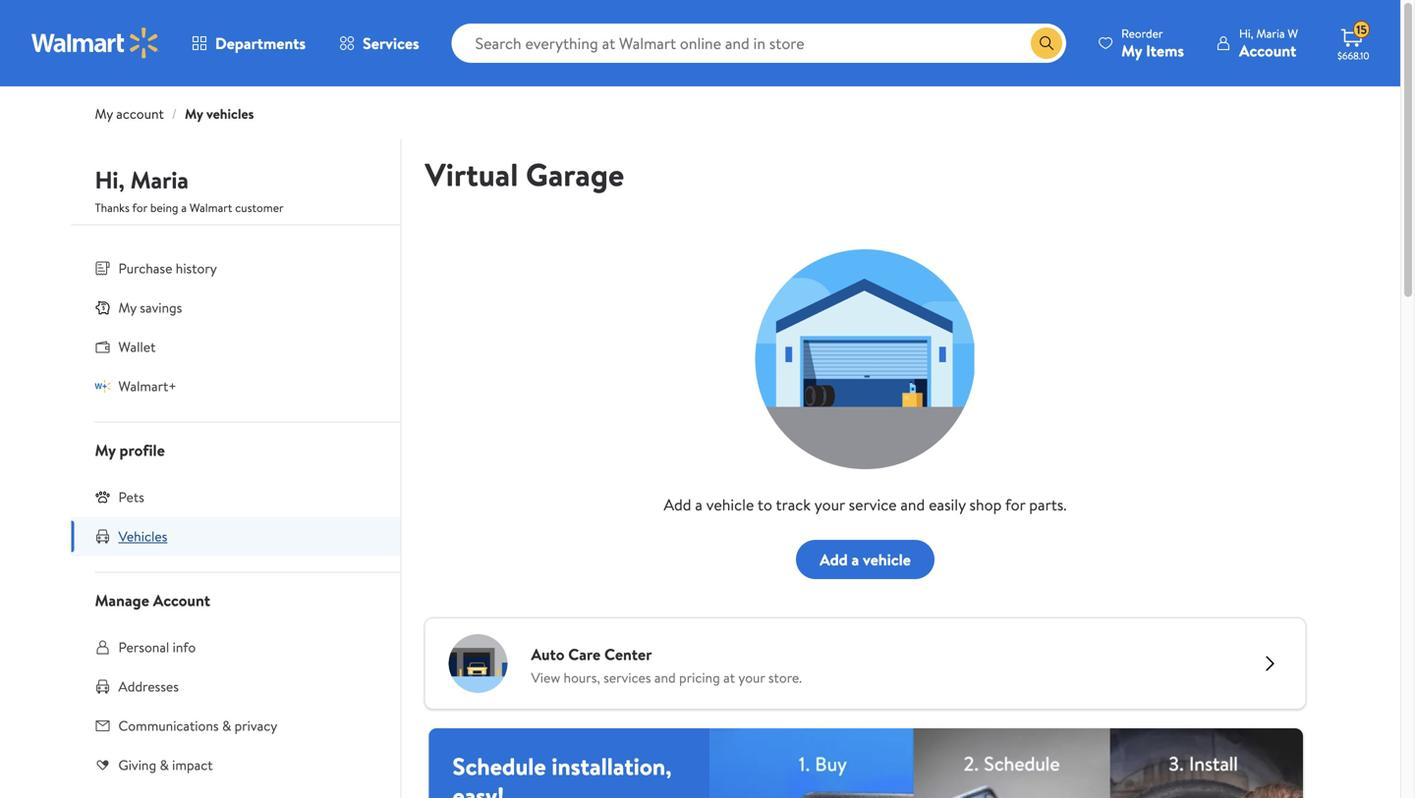 Task type: vqa. For each thing, say whether or not it's contained in the screenshot.
rightmost For
yes



Task type: locate. For each thing, give the bounding box(es) containing it.
maria for account
[[1256, 25, 1285, 42]]

schedule
[[453, 751, 546, 784]]

1 vertical spatial hi,
[[95, 164, 125, 197]]

garage
[[526, 153, 624, 197]]

$668.10
[[1337, 49, 1369, 62]]

account up info
[[153, 590, 210, 612]]

2 vertical spatial icon image
[[95, 490, 111, 505]]

a
[[181, 199, 187, 216], [695, 494, 703, 516], [852, 549, 859, 571]]

1 vertical spatial account
[[153, 590, 210, 612]]

maria left "w"
[[1256, 25, 1285, 42]]

1 vertical spatial and
[[654, 668, 676, 688]]

view
[[531, 668, 560, 688]]

0 horizontal spatial vehicle
[[706, 494, 754, 516]]

store.
[[768, 668, 802, 688]]

add a vehicle button
[[796, 540, 934, 580]]

hours,
[[564, 668, 600, 688]]

personal info link
[[71, 628, 400, 668]]

hi, for thanks for being a walmart customer
[[95, 164, 125, 197]]

1 vertical spatial add
[[820, 549, 848, 571]]

and
[[901, 494, 925, 516], [654, 668, 676, 688]]

hi,
[[1239, 25, 1254, 42], [95, 164, 125, 197]]

vehicle for add a vehicle to track your service and easily shop for parts.
[[706, 494, 754, 516]]

icon image inside walmart+ link
[[95, 379, 111, 394]]

0 vertical spatial and
[[901, 494, 925, 516]]

1 icon image from the top
[[95, 300, 111, 316]]

hi, inside hi, maria w account
[[1239, 25, 1254, 42]]

0 horizontal spatial for
[[132, 199, 147, 216]]

my left profile
[[95, 440, 116, 461]]

icon image inside the my savings link
[[95, 300, 111, 316]]

&
[[222, 717, 231, 736], [160, 756, 169, 775]]

0 vertical spatial your
[[814, 494, 845, 516]]

account left $668.10
[[1239, 40, 1296, 61]]

1 vertical spatial vehicle
[[863, 549, 911, 571]]

1 horizontal spatial vehicle
[[863, 549, 911, 571]]

a right being
[[181, 199, 187, 216]]

0 horizontal spatial &
[[160, 756, 169, 775]]

being
[[150, 199, 178, 216]]

and left pricing
[[654, 668, 676, 688]]

vehicles link
[[71, 517, 400, 557]]

easy!
[[453, 780, 504, 799]]

a inside hi, maria thanks for being a walmart customer
[[181, 199, 187, 216]]

1 horizontal spatial add
[[820, 549, 848, 571]]

add for add a vehicle to track your service and easily shop for parts.
[[664, 494, 691, 516]]

0 horizontal spatial your
[[738, 668, 765, 688]]

account inside hi, maria w account
[[1239, 40, 1296, 61]]

w
[[1288, 25, 1298, 42]]

for
[[132, 199, 147, 216], [1005, 494, 1025, 516]]

at
[[723, 668, 735, 688]]

0 vertical spatial icon image
[[95, 300, 111, 316]]

wallet link
[[71, 328, 400, 367]]

0 horizontal spatial a
[[181, 199, 187, 216]]

vehicle down "service"
[[863, 549, 911, 571]]

0 vertical spatial maria
[[1256, 25, 1285, 42]]

account
[[1239, 40, 1296, 61], [153, 590, 210, 612]]

pets
[[118, 488, 144, 507]]

0 vertical spatial a
[[181, 199, 187, 216]]

1 horizontal spatial a
[[695, 494, 703, 516]]

my account link
[[95, 104, 164, 123]]

my for my profile
[[95, 440, 116, 461]]

pricing
[[679, 668, 720, 688]]

walmart+
[[118, 377, 177, 396]]

a left to
[[695, 494, 703, 516]]

icon image left "my savings"
[[95, 300, 111, 316]]

icon image for pets
[[95, 490, 111, 505]]

0 vertical spatial &
[[222, 717, 231, 736]]

1 horizontal spatial hi,
[[1239, 25, 1254, 42]]

1 horizontal spatial &
[[222, 717, 231, 736]]

icon image
[[95, 300, 111, 316], [95, 379, 111, 394], [95, 490, 111, 505]]

addresses
[[118, 678, 179, 697]]

3 icon image from the top
[[95, 490, 111, 505]]

& left privacy
[[222, 717, 231, 736]]

hi, inside hi, maria thanks for being a walmart customer
[[95, 164, 125, 197]]

0 horizontal spatial maria
[[130, 164, 189, 197]]

add left to
[[664, 494, 691, 516]]

Search search field
[[452, 24, 1066, 63]]

vehicle for add a vehicle
[[863, 549, 911, 571]]

my savings
[[118, 298, 182, 317]]

personal
[[118, 638, 169, 657]]

reorder
[[1121, 25, 1163, 42]]

1 vertical spatial icon image
[[95, 379, 111, 394]]

2 vertical spatial a
[[852, 549, 859, 571]]

2 icon image from the top
[[95, 379, 111, 394]]

icon image left the pets
[[95, 490, 111, 505]]

services
[[603, 668, 651, 688]]

my for my account / my vehicles
[[95, 104, 113, 123]]

0 vertical spatial for
[[132, 199, 147, 216]]

for left being
[[132, 199, 147, 216]]

& right giving at the bottom of page
[[160, 756, 169, 775]]

icon image left "walmart+"
[[95, 379, 111, 394]]

0 vertical spatial add
[[664, 494, 691, 516]]

my left savings at the top left
[[118, 298, 137, 317]]

a for add a vehicle to track your service and easily shop for parts.
[[695, 494, 703, 516]]

wallet
[[118, 338, 156, 357]]

my left account
[[95, 104, 113, 123]]

1 vertical spatial your
[[738, 668, 765, 688]]

a inside button
[[852, 549, 859, 571]]

1 horizontal spatial for
[[1005, 494, 1025, 516]]

walmart image
[[31, 28, 159, 59]]

1 vertical spatial &
[[160, 756, 169, 775]]

your right at
[[738, 668, 765, 688]]

my right /
[[185, 104, 203, 123]]

reorder my items
[[1121, 25, 1184, 61]]

my
[[1121, 40, 1142, 61], [95, 104, 113, 123], [185, 104, 203, 123], [118, 298, 137, 317], [95, 440, 116, 461]]

maria inside hi, maria thanks for being a walmart customer
[[130, 164, 189, 197]]

vehicle left to
[[706, 494, 754, 516]]

impact
[[172, 756, 213, 775]]

track
[[776, 494, 811, 516]]

maria
[[1256, 25, 1285, 42], [130, 164, 189, 197]]

0 vertical spatial account
[[1239, 40, 1296, 61]]

a down add a vehicle to track your service and easily shop for parts.
[[852, 549, 859, 571]]

giving & impact
[[118, 756, 213, 775]]

add down add a vehicle to track your service and easily shop for parts.
[[820, 549, 848, 571]]

my left items
[[1121, 40, 1142, 61]]

add inside button
[[820, 549, 848, 571]]

1 vertical spatial a
[[695, 494, 703, 516]]

icon image inside pets link
[[95, 490, 111, 505]]

your right the track
[[814, 494, 845, 516]]

Walmart Site-Wide search field
[[452, 24, 1066, 63]]

vehicle inside button
[[863, 549, 911, 571]]

search icon image
[[1039, 35, 1055, 51]]

2 horizontal spatial a
[[852, 549, 859, 571]]

to
[[758, 494, 772, 516]]

savings
[[140, 298, 182, 317]]

my inside reorder my items
[[1121, 40, 1142, 61]]

schedule installation, easy!
[[453, 751, 672, 799]]

0 horizontal spatial hi,
[[95, 164, 125, 197]]

1 horizontal spatial maria
[[1256, 25, 1285, 42]]

vehicle
[[706, 494, 754, 516], [863, 549, 911, 571]]

communications & privacy
[[118, 717, 277, 736]]

hi, up thanks
[[95, 164, 125, 197]]

items
[[1146, 40, 1184, 61]]

maria inside hi, maria w account
[[1256, 25, 1285, 42]]

add
[[664, 494, 691, 516], [820, 549, 848, 571]]

0 horizontal spatial add
[[664, 494, 691, 516]]

0 vertical spatial vehicle
[[706, 494, 754, 516]]

your
[[814, 494, 845, 516], [738, 668, 765, 688]]

1 horizontal spatial account
[[1239, 40, 1296, 61]]

for right shop
[[1005, 494, 1025, 516]]

1 horizontal spatial your
[[814, 494, 845, 516]]

a for add a vehicle
[[852, 549, 859, 571]]

add a vehicle
[[820, 549, 911, 571]]

hi, left "w"
[[1239, 25, 1254, 42]]

purchase history link
[[71, 249, 400, 288]]

and left easily
[[901, 494, 925, 516]]

privacy
[[235, 717, 277, 736]]

1 vertical spatial for
[[1005, 494, 1025, 516]]

installation,
[[552, 751, 672, 784]]

manage
[[95, 590, 149, 612]]

1 vertical spatial maria
[[130, 164, 189, 197]]

0 horizontal spatial and
[[654, 668, 676, 688]]

maria up being
[[130, 164, 189, 197]]

0 vertical spatial hi,
[[1239, 25, 1254, 42]]



Task type: describe. For each thing, give the bounding box(es) containing it.
& for communications
[[222, 717, 231, 736]]

icon image for walmart+
[[95, 379, 111, 394]]

hi, maria thanks for being a walmart customer
[[95, 164, 284, 216]]

purchase history
[[118, 259, 217, 278]]

& for giving
[[160, 756, 169, 775]]

info
[[173, 638, 196, 657]]

giving
[[118, 756, 156, 775]]

center
[[604, 644, 652, 666]]

easily
[[929, 494, 966, 516]]

virtual
[[425, 153, 518, 197]]

add a vehicle to track your service and easily shop for parts.
[[664, 494, 1067, 516]]

shop
[[969, 494, 1002, 516]]

my for my savings
[[118, 298, 137, 317]]

icon image for my savings
[[95, 300, 111, 316]]

hi, for account
[[1239, 25, 1254, 42]]

auto
[[531, 644, 565, 666]]

auto care center view hours, services and pricing at your store.
[[531, 644, 802, 688]]

hi, maria w account
[[1239, 25, 1298, 61]]

add for add a vehicle
[[820, 549, 848, 571]]

profile
[[119, 440, 165, 461]]

15
[[1356, 21, 1367, 38]]

departments button
[[175, 20, 322, 67]]

virtual garage
[[425, 153, 624, 197]]

services button
[[322, 20, 436, 67]]

addresses link
[[71, 668, 400, 707]]

vehicles
[[118, 527, 167, 546]]

/
[[172, 104, 177, 123]]

history
[[176, 259, 217, 278]]

my vehicles link
[[185, 104, 254, 123]]

0 horizontal spatial account
[[153, 590, 210, 612]]

vehicles
[[206, 104, 254, 123]]

personal info
[[118, 638, 196, 657]]

manage account
[[95, 590, 210, 612]]

parts.
[[1029, 494, 1067, 516]]

service
[[849, 494, 897, 516]]

my profile
[[95, 440, 165, 461]]

for inside hi, maria thanks for being a walmart customer
[[132, 199, 147, 216]]

my account / my vehicles
[[95, 104, 254, 123]]

customer
[[235, 199, 284, 216]]

giving & impact link
[[71, 746, 400, 786]]

thanks
[[95, 199, 130, 216]]

communications
[[118, 717, 219, 736]]

account
[[116, 104, 164, 123]]

and inside auto care center view hours, services and pricing at your store.
[[654, 668, 676, 688]]

pets link
[[71, 478, 400, 517]]

departments
[[215, 32, 306, 54]]

your inside auto care center view hours, services and pricing at your store.
[[738, 668, 765, 688]]

my savings link
[[71, 288, 400, 328]]

care
[[568, 644, 601, 666]]

1 horizontal spatial and
[[901, 494, 925, 516]]

communications & privacy link
[[71, 707, 400, 746]]

hi, maria link
[[95, 164, 189, 204]]

walmart
[[190, 199, 232, 216]]

auto care center image
[[1258, 653, 1282, 676]]

maria for for
[[130, 164, 189, 197]]

purchase
[[118, 259, 172, 278]]

walmart+ link
[[71, 367, 400, 406]]

services
[[363, 32, 419, 54]]



